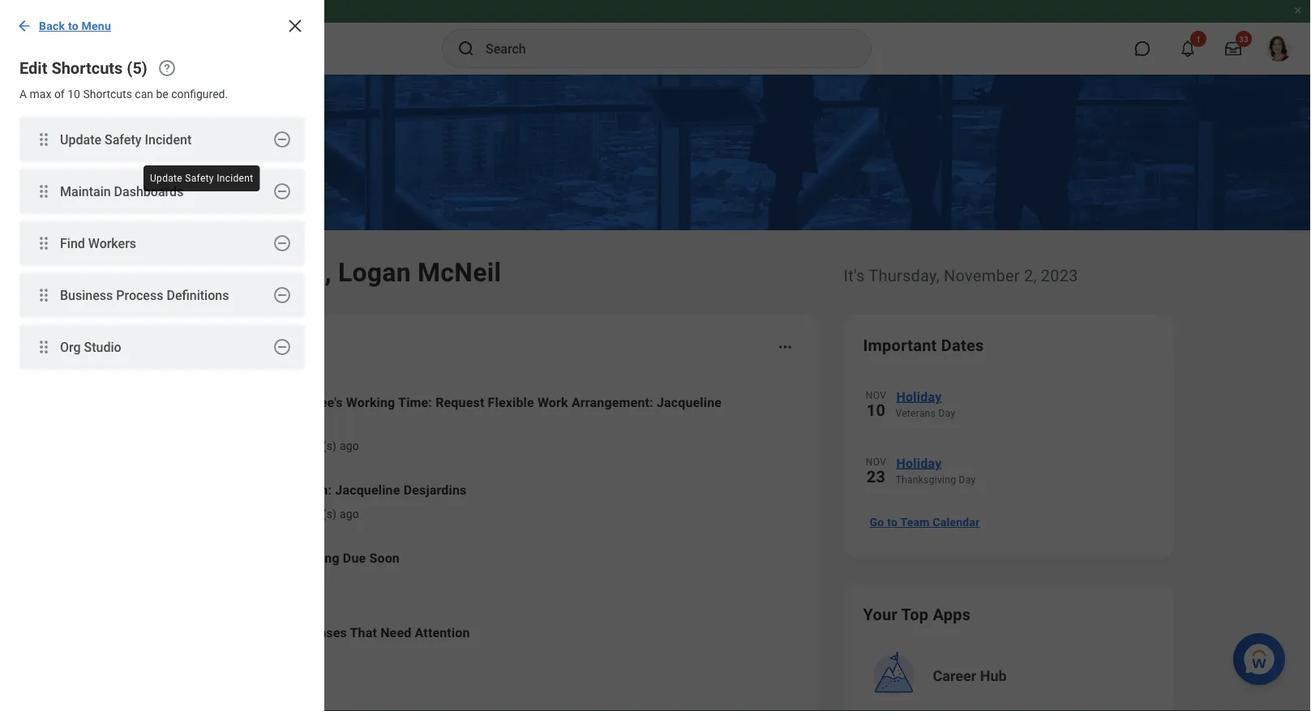 Task type: describe. For each thing, give the bounding box(es) containing it.
mcneil
[[418, 257, 501, 288]]

draggable vertical image for update safety incident
[[34, 130, 54, 149]]

update inside button
[[60, 132, 101, 147]]

holiday veterans day
[[896, 389, 956, 419]]

important
[[863, 336, 937, 355]]

draggable vertical image for find workers
[[34, 234, 54, 253]]

notifications large image
[[1180, 41, 1196, 57]]

update inside awaiting your action list
[[231, 395, 273, 410]]

23
[[867, 467, 886, 486]]

my for add
[[231, 507, 246, 521]]

10 inside global navigation dialog
[[67, 87, 80, 101]]

business process definitions list item
[[19, 273, 305, 318]]

draggable vertical image for org studio
[[34, 337, 54, 357]]

required
[[231, 550, 284, 566]]

go to team calendar button
[[863, 506, 987, 539]]

configured.
[[171, 87, 228, 101]]

holiday button for 10
[[896, 386, 1156, 407]]

0 vertical spatial your
[[226, 336, 260, 355]]

of
[[54, 87, 65, 101]]

find workers button
[[19, 221, 260, 266]]

edit shortcuts (5)
[[19, 58, 148, 77]]

maintain
[[60, 184, 111, 199]]

1 vertical spatial shortcuts
[[83, 87, 132, 101]]

go to team calendar
[[870, 516, 980, 529]]

nov 23
[[866, 457, 887, 486]]

1 vertical spatial update safety incident
[[150, 173, 253, 184]]

maintain dashboards button
[[19, 169, 260, 214]]

expenses
[[290, 625, 347, 640]]

org studio
[[60, 339, 121, 355]]

minus circle image for find workers
[[273, 234, 292, 253]]

learning
[[287, 550, 340, 566]]

good
[[137, 257, 199, 288]]

3 for vaccination:
[[289, 507, 296, 521]]

a max of 10 shortcuts can be configured.
[[19, 87, 228, 101]]

x image
[[286, 16, 305, 36]]

important dates element
[[863, 376, 1156, 503]]

to for menu
[[68, 19, 79, 33]]

holiday thanksgiving day
[[896, 455, 976, 486]]

working
[[346, 395, 395, 410]]

be
[[156, 87, 169, 101]]

2023
[[1041, 266, 1079, 285]]

process
[[116, 287, 163, 303]]

business process definitions
[[60, 287, 229, 303]]

day for 10
[[939, 408, 956, 419]]

business process definitions button
[[19, 273, 260, 318]]

back to menu
[[39, 19, 111, 33]]

hour(s) for employee's
[[299, 439, 337, 453]]

question outline image
[[157, 58, 177, 78]]

holiday for 10
[[897, 389, 942, 404]]

maintain dashboards list item
[[19, 169, 305, 214]]

flexible
[[488, 395, 534, 410]]

you have expenses that need attention
[[231, 625, 470, 640]]

career hub button
[[865, 647, 1157, 706]]

ago for jacqueline
[[340, 507, 359, 521]]

veterans
[[896, 408, 936, 419]]

time:
[[398, 395, 432, 410]]

back
[[39, 19, 65, 33]]

1 horizontal spatial your
[[863, 605, 898, 624]]

10 inside nov 10
[[867, 401, 886, 420]]

incident inside button
[[145, 132, 192, 147]]

awaiting your action list
[[156, 380, 799, 665]]

1 horizontal spatial update
[[150, 173, 183, 184]]

profile logan mcneil element
[[1257, 31, 1302, 67]]

calendar
[[933, 516, 980, 529]]

studio
[[84, 339, 121, 355]]

to for team
[[888, 516, 898, 529]]

soon
[[369, 550, 400, 566]]

required learning due soon button
[[156, 535, 799, 600]]

day for 23
[[959, 475, 976, 486]]

minus circle image for update safety incident
[[273, 130, 292, 149]]

dates
[[942, 336, 984, 355]]

november
[[944, 266, 1020, 285]]

minus circle image for org studio
[[273, 337, 292, 357]]

draggable vertical image for maintain dashboards
[[34, 182, 54, 201]]

dashboards
[[114, 184, 184, 199]]

important dates
[[863, 336, 984, 355]]

org
[[60, 339, 81, 355]]

back to menu button
[[10, 10, 121, 42]]

career
[[933, 668, 977, 685]]

good afternoon, logan mcneil
[[137, 257, 501, 288]]

need
[[381, 625, 412, 640]]

work
[[538, 395, 568, 410]]

(5)
[[127, 58, 148, 77]]

have
[[257, 625, 287, 640]]

ago for working
[[340, 439, 359, 453]]

find
[[60, 235, 85, 251]]

hub
[[981, 668, 1007, 685]]

holiday for 23
[[897, 455, 942, 471]]

thursday,
[[869, 266, 940, 285]]

due
[[343, 550, 366, 566]]

you
[[231, 625, 253, 640]]

inbox large image
[[1226, 41, 1242, 57]]

definitions
[[167, 287, 229, 303]]

team
[[901, 516, 930, 529]]

update safety incident inside button
[[60, 132, 192, 147]]

hour(s) for vaccination:
[[299, 507, 337, 521]]

update safety incident list item
[[19, 117, 305, 162]]

find workers list item
[[19, 221, 305, 266]]

arrangement:
[[572, 395, 654, 410]]

1 horizontal spatial incident
[[217, 173, 253, 184]]

edit
[[19, 58, 47, 77]]



Task type: vqa. For each thing, say whether or not it's contained in the screenshot.
first hour(s) from the bottom
yes



Task type: locate. For each thing, give the bounding box(es) containing it.
0 vertical spatial update safety incident
[[60, 132, 192, 147]]

2 my tasks - 3 hour(s) ago from the top
[[231, 507, 359, 521]]

holiday up thanksgiving
[[897, 455, 942, 471]]

my tasks - 3 hour(s) ago up the 'vaccination:'
[[231, 439, 359, 453]]

0 horizontal spatial your
[[226, 336, 260, 355]]

draggable vertical image left find
[[34, 234, 54, 253]]

tasks down add
[[249, 507, 280, 521]]

draggable vertical image left "org"
[[34, 337, 54, 357]]

holiday button
[[896, 386, 1156, 407], [896, 453, 1156, 474]]

3 down the 'vaccination:'
[[289, 507, 296, 521]]

desjardins
[[404, 482, 467, 498]]

close environment banner image
[[1294, 6, 1304, 15]]

tasks for add
[[249, 507, 280, 521]]

1 ago from the top
[[340, 439, 359, 453]]

0 horizontal spatial day
[[939, 408, 956, 419]]

to right back
[[68, 19, 79, 33]]

search image
[[457, 39, 476, 58]]

minus circle image inside the update safety incident list item
[[273, 130, 292, 149]]

0 horizontal spatial safety
[[105, 132, 142, 147]]

1 vertical spatial draggable vertical image
[[34, 234, 54, 253]]

nov down nov 10
[[866, 457, 887, 468]]

1 vertical spatial holiday
[[897, 455, 942, 471]]

afternoon,
[[206, 257, 332, 288]]

update down the update safety incident list item
[[150, 173, 183, 184]]

0 vertical spatial shortcuts
[[51, 58, 123, 77]]

- for employee's
[[283, 439, 286, 453]]

3 up the 'vaccination:'
[[289, 439, 296, 453]]

0 vertical spatial day
[[939, 408, 956, 419]]

ago
[[340, 439, 359, 453], [340, 507, 359, 521]]

0 horizontal spatial update
[[60, 132, 101, 147]]

go
[[870, 516, 885, 529]]

to inside button
[[68, 19, 79, 33]]

1 vertical spatial 10
[[867, 401, 886, 420]]

2 nov from the top
[[866, 457, 887, 468]]

minus circle image
[[273, 286, 292, 305]]

0 vertical spatial 3
[[289, 439, 296, 453]]

day inside holiday thanksgiving day
[[959, 475, 976, 486]]

0 vertical spatial -
[[283, 439, 286, 453]]

add vaccination: jacqueline desjardins
[[231, 482, 467, 498]]

1 holiday from the top
[[897, 389, 942, 404]]

maintain dashboards
[[60, 184, 184, 199]]

hour(s)
[[299, 439, 337, 453], [299, 507, 337, 521]]

employee's
[[276, 395, 343, 410]]

4 minus circle image from the top
[[273, 337, 292, 357]]

nov 10
[[866, 390, 887, 420]]

1 vertical spatial -
[[283, 507, 286, 521]]

1 tasks from the top
[[249, 439, 280, 453]]

2 3 from the top
[[289, 507, 296, 521]]

1 vertical spatial safety
[[185, 173, 214, 184]]

safety right dashboards in the left top of the page
[[185, 173, 214, 184]]

3 for employee's
[[289, 439, 296, 453]]

minus circle image inside find workers list item
[[273, 234, 292, 253]]

draggable vertical image inside the "find workers" button
[[34, 234, 54, 253]]

2 hour(s) from the top
[[299, 507, 337, 521]]

minus circle image inside org studio list item
[[273, 337, 292, 357]]

1 vertical spatial holiday button
[[896, 453, 1156, 474]]

0 vertical spatial tasks
[[249, 439, 280, 453]]

my up add
[[231, 439, 246, 453]]

holiday up veterans
[[897, 389, 942, 404]]

find workers
[[60, 235, 136, 251]]

1 horizontal spatial 10
[[867, 401, 886, 420]]

1 vertical spatial ago
[[340, 507, 359, 521]]

1 vertical spatial incident
[[217, 173, 253, 184]]

holiday inside holiday veterans day
[[897, 389, 942, 404]]

0 vertical spatial 10
[[67, 87, 80, 101]]

update safety incident down 'a max of 10 shortcuts can be configured.'
[[60, 132, 192, 147]]

attention
[[415, 625, 470, 640]]

1 vertical spatial update
[[150, 173, 183, 184]]

draggable vertical image inside org studio button
[[34, 337, 54, 357]]

good afternoon, logan mcneil main content
[[0, 75, 1312, 711]]

add
[[231, 482, 255, 498]]

apps
[[933, 605, 971, 624]]

2,
[[1024, 266, 1037, 285]]

business
[[60, 287, 113, 303]]

my tasks - 3 hour(s) ago for employee's
[[231, 439, 359, 453]]

0 vertical spatial my tasks - 3 hour(s) ago
[[231, 439, 359, 453]]

arrow left image
[[16, 18, 32, 34]]

you have expenses that need attention button
[[156, 600, 799, 665]]

1 hour(s) from the top
[[299, 439, 337, 453]]

to inside button
[[888, 516, 898, 529]]

1 my tasks - 3 hour(s) ago from the top
[[231, 439, 359, 453]]

my down add
[[231, 507, 246, 521]]

0 vertical spatial update
[[60, 132, 101, 147]]

required learning due soon
[[231, 550, 400, 566]]

top
[[902, 605, 929, 624]]

my tasks - 3 hour(s) ago for vaccination:
[[231, 507, 359, 521]]

max
[[30, 87, 51, 101]]

1 vertical spatial to
[[888, 516, 898, 529]]

thanksgiving
[[896, 475, 957, 486]]

day right veterans
[[939, 408, 956, 419]]

logan
[[338, 257, 411, 288]]

shortcuts up of
[[51, 58, 123, 77]]

- for vaccination:
[[283, 507, 286, 521]]

it's
[[844, 266, 865, 285]]

day right thanksgiving
[[959, 475, 976, 486]]

minus circle image inside the maintain dashboards list item
[[273, 182, 292, 201]]

3 minus circle image from the top
[[273, 234, 292, 253]]

ago down add vaccination: jacqueline desjardins
[[340, 507, 359, 521]]

nov for 23
[[866, 457, 887, 468]]

1 minus circle image from the top
[[273, 130, 292, 149]]

0 vertical spatial holiday button
[[896, 386, 1156, 407]]

awaiting
[[156, 336, 221, 355]]

1 nov from the top
[[866, 390, 887, 402]]

1 vertical spatial nov
[[866, 457, 887, 468]]

draggable vertical image
[[34, 130, 54, 149], [34, 286, 54, 305]]

list
[[0, 117, 324, 389]]

your left top at the bottom
[[863, 605, 898, 624]]

2 vertical spatial draggable vertical image
[[34, 337, 54, 357]]

1 holiday button from the top
[[896, 386, 1156, 407]]

0 horizontal spatial to
[[68, 19, 79, 33]]

10 right of
[[67, 87, 80, 101]]

0 vertical spatial safety
[[105, 132, 142, 147]]

2 holiday button from the top
[[896, 453, 1156, 474]]

update left employee's
[[231, 395, 273, 410]]

nov for 10
[[866, 390, 887, 402]]

1 - from the top
[[283, 439, 286, 453]]

can
[[135, 87, 153, 101]]

to right go
[[888, 516, 898, 529]]

safety down 'a max of 10 shortcuts can be configured.'
[[105, 132, 142, 147]]

1 3 from the top
[[289, 439, 296, 453]]

1 vertical spatial your
[[863, 605, 898, 624]]

1 draggable vertical image from the top
[[34, 182, 54, 201]]

1 my from the top
[[231, 439, 246, 453]]

draggable vertical image inside maintain dashboards button
[[34, 182, 54, 201]]

ago up add vaccination: jacqueline desjardins
[[340, 439, 359, 453]]

0 horizontal spatial jacqueline
[[335, 482, 400, 498]]

a
[[19, 87, 27, 101]]

list containing update safety incident
[[0, 117, 324, 389]]

action
[[264, 336, 313, 355]]

2 vertical spatial update
[[231, 395, 273, 410]]

hour(s) down employee's
[[299, 439, 337, 453]]

menu
[[82, 19, 111, 33]]

it's thursday, november 2, 2023
[[844, 266, 1079, 285]]

shortcuts down "edit shortcuts (5)"
[[83, 87, 132, 101]]

3
[[289, 439, 296, 453], [289, 507, 296, 521]]

0 vertical spatial holiday
[[897, 389, 942, 404]]

1 vertical spatial 3
[[289, 507, 296, 521]]

vaccination:
[[258, 482, 332, 498]]

update safety incident button
[[19, 117, 260, 162]]

1 vertical spatial draggable vertical image
[[34, 286, 54, 305]]

your left action
[[226, 336, 260, 355]]

2 - from the top
[[283, 507, 286, 521]]

2 draggable vertical image from the top
[[34, 234, 54, 253]]

your
[[226, 336, 260, 355], [863, 605, 898, 624]]

update down of
[[60, 132, 101, 147]]

career hub
[[933, 668, 1007, 685]]

draggable vertical image inside business process definitions button
[[34, 286, 54, 305]]

0 vertical spatial hour(s)
[[299, 439, 337, 453]]

1 horizontal spatial jacqueline
[[657, 395, 722, 410]]

that
[[350, 625, 377, 640]]

-
[[283, 439, 286, 453], [283, 507, 286, 521]]

jacqueline right arrangement: on the bottom left of page
[[657, 395, 722, 410]]

update employee's working time: request flexible work arrangement: jacqueline
[[231, 395, 722, 410]]

minus circle image for maintain dashboards
[[273, 182, 292, 201]]

3 draggable vertical image from the top
[[34, 337, 54, 357]]

10 left veterans
[[867, 401, 886, 420]]

draggable vertical image left business
[[34, 286, 54, 305]]

holiday button for 23
[[896, 453, 1156, 474]]

minus circle image
[[273, 130, 292, 149], [273, 182, 292, 201], [273, 234, 292, 253], [273, 337, 292, 357]]

safety
[[105, 132, 142, 147], [185, 173, 214, 184]]

incident
[[145, 132, 192, 147], [217, 173, 253, 184]]

2 tasks from the top
[[249, 507, 280, 521]]

org studio list item
[[19, 324, 305, 370]]

my for update
[[231, 439, 246, 453]]

request
[[436, 395, 485, 410]]

0 vertical spatial ago
[[340, 439, 359, 453]]

0 vertical spatial my
[[231, 439, 246, 453]]

- down the 'vaccination:'
[[283, 507, 286, 521]]

0 vertical spatial draggable vertical image
[[34, 182, 54, 201]]

1 vertical spatial hour(s)
[[299, 507, 337, 521]]

shortcuts
[[51, 58, 123, 77], [83, 87, 132, 101]]

2 minus circle image from the top
[[273, 182, 292, 201]]

org studio button
[[19, 324, 260, 370]]

1 vertical spatial my tasks - 3 hour(s) ago
[[231, 507, 359, 521]]

tasks up add
[[249, 439, 280, 453]]

global navigation dialog
[[0, 0, 324, 711]]

holiday inside holiday thanksgiving day
[[897, 455, 942, 471]]

0 horizontal spatial incident
[[145, 132, 192, 147]]

jacqueline
[[657, 395, 722, 410], [335, 482, 400, 498]]

1 horizontal spatial safety
[[185, 173, 214, 184]]

awaiting your action
[[156, 336, 313, 355]]

0 horizontal spatial 10
[[67, 87, 80, 101]]

1 vertical spatial my
[[231, 507, 246, 521]]

1 draggable vertical image from the top
[[34, 130, 54, 149]]

2 ago from the top
[[340, 507, 359, 521]]

safety inside button
[[105, 132, 142, 147]]

nov left holiday veterans day
[[866, 390, 887, 402]]

0 vertical spatial incident
[[145, 132, 192, 147]]

1 horizontal spatial to
[[888, 516, 898, 529]]

2 horizontal spatial update
[[231, 395, 273, 410]]

hour(s) down the 'vaccination:'
[[299, 507, 337, 521]]

2 my from the top
[[231, 507, 246, 521]]

0 vertical spatial to
[[68, 19, 79, 33]]

nov
[[866, 390, 887, 402], [866, 457, 887, 468]]

update safety incident
[[60, 132, 192, 147], [150, 173, 253, 184]]

day inside holiday veterans day
[[939, 408, 956, 419]]

tasks for update
[[249, 439, 280, 453]]

0 vertical spatial draggable vertical image
[[34, 130, 54, 149]]

0 vertical spatial jacqueline
[[657, 395, 722, 410]]

1 vertical spatial tasks
[[249, 507, 280, 521]]

your top apps
[[863, 605, 971, 624]]

- up the 'vaccination:'
[[283, 439, 286, 453]]

2 draggable vertical image from the top
[[34, 286, 54, 305]]

2 holiday from the top
[[897, 455, 942, 471]]

tasks
[[249, 439, 280, 453], [249, 507, 280, 521]]

draggable vertical image
[[34, 182, 54, 201], [34, 234, 54, 253], [34, 337, 54, 357]]

0 vertical spatial nov
[[866, 390, 887, 402]]

draggable vertical image down 'max'
[[34, 130, 54, 149]]

1 vertical spatial day
[[959, 475, 976, 486]]

my tasks - 3 hour(s) ago down the 'vaccination:'
[[231, 507, 359, 521]]

update safety incident down the update safety incident list item
[[150, 173, 253, 184]]

jacqueline left desjardins
[[335, 482, 400, 498]]

workers
[[88, 235, 136, 251]]

draggable vertical image for business process definitions
[[34, 286, 54, 305]]

1 vertical spatial jacqueline
[[335, 482, 400, 498]]

1 horizontal spatial day
[[959, 475, 976, 486]]

banner
[[0, 0, 1312, 75]]

day
[[939, 408, 956, 419], [959, 475, 976, 486]]

draggable vertical image inside update safety incident button
[[34, 130, 54, 149]]

to
[[68, 19, 79, 33], [888, 516, 898, 529]]

my
[[231, 439, 246, 453], [231, 507, 246, 521]]

draggable vertical image left maintain
[[34, 182, 54, 201]]



